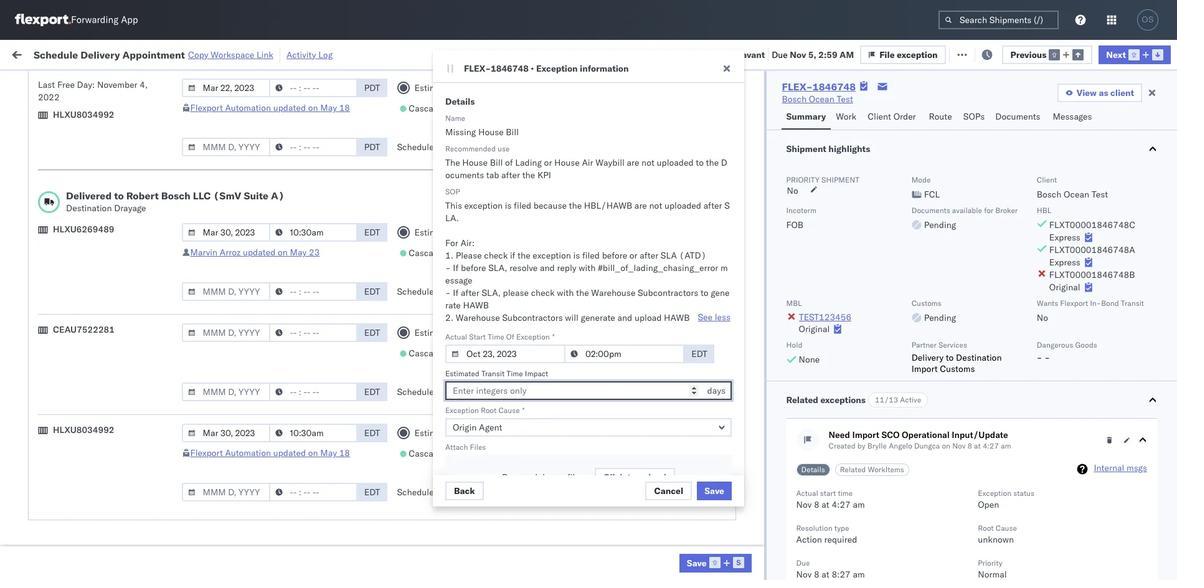 Task type: locate. For each thing, give the bounding box(es) containing it.
dec for schedule pickup from los angeles, ca
[[268, 290, 284, 301]]

0 horizontal spatial filed
[[514, 200, 532, 211]]

2 ceau7522281, hlxu6269489, hlxu8034992 from the top
[[804, 179, 998, 191]]

view as client
[[1077, 87, 1135, 98]]

sco
[[882, 429, 900, 441]]

workspace
[[211, 49, 254, 60]]

2 horizontal spatial at
[[975, 441, 982, 451]]

pm right the 8:30
[[231, 536, 244, 548]]

2 maeu9408431 from the top
[[889, 454, 952, 465]]

edt, for schedule delivery appointment button related to 2:59 am edt, nov 5, 2022
[[247, 207, 267, 218]]

actual
[[487, 82, 513, 93], [487, 327, 513, 338], [446, 332, 468, 342], [487, 428, 513, 439], [797, 489, 819, 498]]

1 ceau7522281, from the top
[[804, 152, 868, 163]]

pickup up 'netherlands'
[[68, 447, 95, 458]]

1 vertical spatial action
[[797, 534, 823, 545]]

messages
[[1054, 111, 1093, 122]]

schedule pickup from los angeles, ca up delivered
[[29, 152, 182, 163]]

client left order
[[868, 111, 892, 122]]

4 schedule pickup from los angeles, ca link from the top
[[29, 288, 182, 301]]

0 vertical spatial automation
[[225, 102, 271, 113]]

pickup inside schedule pickup from rotterdam, netherlands
[[68, 447, 95, 458]]

1 vertical spatial 2130387
[[747, 454, 784, 465]]

9 resize handle column header from the left
[[1031, 97, 1046, 580]]

2130387 for schedule delivery appointment
[[747, 427, 784, 438]]

0 vertical spatial nyku9743990
[[804, 536, 866, 547]]

(0)
[[203, 48, 219, 60]]

2 clearance from the top
[[97, 261, 137, 273]]

lhuu7894563, uetu5238478 for schedule delivery appointment
[[804, 317, 932, 328]]

: down '205'
[[290, 77, 292, 86]]

details for details name missing house bill recommended use the house bill of lading or house air waybill are not uploaded to the d ocuments tab after the kpi
[[446, 96, 475, 107]]

test123456 down mbl
[[800, 312, 852, 323]]

pending up the services
[[925, 312, 957, 323]]

priority for priority
[[979, 558, 1003, 568]]

1 horizontal spatial root
[[979, 524, 994, 533]]

sop
[[446, 187, 460, 196]]

from for flex-1893174 schedule pickup from los angeles, ca button
[[97, 399, 115, 410]]

4 schedule delivery appointment button from the top
[[29, 535, 153, 549]]

9:00
[[210, 372, 229, 383]]

appointment for 2:59 am edt, nov 5, 2022
[[102, 207, 153, 218]]

0 vertical spatial client
[[868, 111, 892, 122]]

schedule pickup from los angeles, ca button for flex-1846748
[[29, 151, 182, 165]]

2 horizontal spatial import
[[912, 363, 938, 375]]

schedule for schedule delivery appointment button related to 2:59 am edt, nov 5, 2022
[[29, 207, 66, 218]]

0 vertical spatial demo
[[519, 125, 542, 136]]

estimated
[[415, 82, 455, 93], [415, 227, 455, 238], [415, 327, 455, 338], [446, 369, 480, 378], [415, 428, 455, 439]]

1 vertical spatial flexport automation updated on may 18
[[190, 448, 350, 459]]

lhuu7894563, uetu5238478 up test123456 button
[[804, 289, 932, 300]]

to inside details name missing house bill recommended use the house bill of lading or house air waybill are not uploaded to the d ocuments tab after the kpi
[[696, 157, 704, 168]]

at left link
[[248, 48, 256, 60]]

3 lagerfeld from the top
[[694, 509, 731, 520]]

3 clearance from the top
[[97, 508, 137, 519]]

3 abcdefg78456546 from the top
[[889, 344, 973, 356]]

scheduled for hlxu6269489
[[397, 286, 439, 297]]

2 11:30 from the top
[[210, 454, 234, 465]]

file exception button
[[945, 45, 1031, 63], [945, 45, 1031, 63], [861, 45, 946, 64], [861, 45, 946, 64]]

5 schedule pickup from los angeles, ca from the top
[[29, 399, 182, 410]]

4 1889466 from the top
[[747, 372, 784, 383]]

4 cascading on from the top
[[409, 448, 463, 459]]

maeu9408431
[[889, 427, 952, 438], [889, 454, 952, 465]]

0 vertical spatial uploaded
[[657, 157, 694, 168]]

est, for schedule pickup from los angeles, ca link related to flex-1662119
[[247, 481, 266, 493]]

3 karl from the top
[[676, 509, 692, 520]]

from inside schedule pickup from rotterdam, netherlands
[[97, 447, 115, 458]]

4 integration from the top
[[569, 536, 612, 548]]

1 uetu5238478 from the top
[[871, 289, 932, 300]]

edt, for third schedule pickup from los angeles, ca button from the top of the page
[[247, 235, 267, 246]]

customs up partner
[[912, 299, 942, 308]]

actual for -- : -- -- text field for hlxu8034992
[[487, 428, 513, 439]]

0 vertical spatial flexport automation updated on may 18 button
[[190, 102, 350, 113]]

0 horizontal spatial work
[[136, 48, 158, 60]]

3 cascading from the top
[[409, 348, 451, 359]]

mmm d, yyyy text field for hlxu8034992
[[182, 483, 270, 502]]

19,
[[288, 125, 301, 136]]

-- : -- -- text field
[[269, 383, 357, 401], [269, 483, 357, 502]]

lagerfeld for schedule delivery appointment link related to 8:30 pm est, jan 30, 2023
[[694, 536, 731, 548]]

to down the services
[[947, 352, 954, 363]]

gvcu5265864 for schedule delivery appointment
[[804, 426, 866, 438]]

0 vertical spatial if
[[453, 262, 459, 274]]

am for schedule pickup from los angeles, ca link related to flex-1889466
[[231, 290, 245, 301]]

upload customs clearance documents
[[29, 124, 184, 136], [29, 261, 184, 273], [29, 508, 184, 519]]

2 flexport automation updated on may 18 from the top
[[190, 448, 350, 459]]

hlxu8034992 for flex-1846748's schedule pickup from los angeles, ca button
[[937, 152, 998, 163]]

1 2:59 am est, dec 14, 2022 from the top
[[210, 290, 324, 301]]

1 vertical spatial or
[[630, 250, 638, 261]]

client inside button
[[868, 111, 892, 122]]

exception up attach files
[[446, 406, 479, 415]]

angeles, for schedule pickup from los angeles, ca link associated with flex-1893174
[[134, 399, 168, 410]]

1 horizontal spatial bill
[[506, 127, 519, 138]]

1 vertical spatial 4:27
[[832, 499, 851, 510]]

flexport automation updated on may 18 button for pdt
[[190, 102, 350, 113]]

cascading for hlxu8034992
[[409, 448, 451, 459]]

5 schedule pickup from los angeles, ca link from the top
[[29, 398, 182, 410]]

marvin arroz updated on may 23
[[190, 247, 320, 258]]

angeles,
[[134, 152, 168, 163], [134, 179, 168, 190], [134, 234, 168, 245], [134, 289, 168, 300], [129, 344, 163, 355], [134, 399, 168, 410], [134, 481, 168, 492]]

jan
[[268, 399, 282, 410], [273, 427, 287, 438], [273, 454, 287, 465], [268, 481, 282, 493], [273, 509, 287, 520], [267, 536, 281, 548]]

0 vertical spatial pdt
[[364, 82, 380, 93]]

-- : -- -- text field for ceau7522281
[[269, 383, 357, 401]]

are right waybill at the top
[[627, 157, 640, 168]]

11:30 up 2:59 am est, jan 25, 2023
[[210, 454, 234, 465]]

1 vertical spatial upload customs clearance documents link
[[29, 261, 184, 273]]

flex-2130387 down flex-1893174
[[720, 427, 784, 438]]

or up kpi
[[544, 157, 552, 168]]

0 vertical spatial original
[[1050, 282, 1081, 293]]

0 vertical spatial updated
[[273, 102, 306, 113]]

0 horizontal spatial *
[[523, 406, 525, 415]]

1 vertical spatial nyku9743990
[[804, 563, 866, 575]]

no up incoterm
[[788, 185, 799, 196]]

schedule delivery appointment button for 2:59 am edt, nov 5, 2022
[[29, 206, 153, 220]]

0 vertical spatial omkar savant
[[1053, 125, 1108, 136]]

0 vertical spatial check
[[484, 250, 508, 261]]

1 pdt from the top
[[364, 82, 380, 93]]

ocuments
[[446, 170, 484, 181]]

flex-1889466 up less in the bottom right of the page
[[720, 290, 784, 301]]

angeles, for fourth schedule pickup from los angeles, ca link from the bottom
[[134, 234, 168, 245]]

actual inside actual start time nov 8 at 4:27 am
[[797, 489, 819, 498]]

1 omkar savant from the top
[[1053, 125, 1108, 136]]

1 horizontal spatial related
[[841, 465, 867, 474]]

2 vertical spatial or
[[582, 472, 590, 483]]

sla,
[[489, 262, 508, 274], [482, 287, 501, 299]]

am right llc
[[231, 180, 245, 191]]

1 vertical spatial work
[[837, 111, 857, 122]]

schedule delivery appointment
[[29, 207, 153, 218], [29, 316, 153, 328], [29, 426, 153, 437], [29, 536, 153, 547]]

1 schedule delivery appointment button from the top
[[29, 206, 153, 220]]

see
[[698, 312, 713, 323]]

4 lagerfeld from the top
[[694, 536, 731, 548]]

lhuu7894563, uetu5238478
[[804, 289, 932, 300], [804, 317, 932, 328], [804, 344, 932, 355], [804, 371, 932, 383]]

759
[[230, 48, 246, 60]]

1 schedule pickup from los angeles, ca button from the top
[[29, 151, 182, 165]]

house
[[479, 127, 504, 138], [463, 157, 488, 168], [555, 157, 580, 168]]

summary
[[787, 111, 827, 122]]

details inside details name missing house bill recommended use the house bill of lading or house air waybill are not uploaded to the d ocuments tab after the kpi
[[446, 96, 475, 107]]

schedule pickup from los angeles, ca button for flex-1889466
[[29, 288, 182, 302]]

gvcu5265864 up type
[[804, 509, 866, 520]]

1 express from the top
[[1050, 232, 1081, 243]]

ocean fcl for flex-1846748's schedule pickup from los angeles, ca button
[[399, 152, 443, 164]]

Search Shipments (/) text field
[[939, 11, 1060, 29]]

ceau7522281, for schedule delivery appointment link corresponding to 2:59 am edt, nov 5, 2022
[[804, 207, 868, 218]]

mmm d, yyyy text field up 11:30 pm est, jan 28, 2023
[[182, 483, 270, 502]]

ceau7522281, for schedule pickup from los angeles, ca link corresponding to flex-1846748
[[804, 152, 868, 163]]

3 lhuu7894563, from the top
[[804, 344, 869, 355]]

dec
[[268, 290, 284, 301], [268, 317, 284, 328], [267, 344, 284, 356], [268, 372, 284, 383]]

0 vertical spatial are
[[627, 157, 640, 168]]

Search Work text field
[[758, 45, 894, 63]]

to inside this exception is filed because the hbl/hawb are not uploaded after s la. for air: 1. please check if the exception is filed before or after sla (atd) - if before sla, resolve and reply with #bill_of_lading_chasing_error m essage - if after sla, please check with the warehouse subcontractors to gene rate hawb 2. warehouse subcontractors will generate and upload hawb
[[701, 287, 709, 299]]

mbl/mawb numbers button
[[883, 99, 1034, 112]]

at inside the need import sco operational input/update created by brylle angelo dungca on nov 8 at 4:27 am
[[975, 441, 982, 451]]

1 vertical spatial 8
[[815, 499, 820, 510]]

pickup for flex-1846748's schedule pickup from los angeles, ca button
[[68, 152, 95, 163]]

1 vertical spatial may
[[290, 247, 307, 258]]

1 vertical spatial subcontractors
[[503, 312, 563, 323]]

-- : -- -- text field down generate
[[565, 345, 685, 363]]

demo for 2022
[[519, 125, 542, 136]]

1 horizontal spatial mode
[[912, 175, 931, 184]]

1 vertical spatial flexport demo consignee
[[484, 399, 586, 410]]

1 vertical spatial clearance
[[97, 261, 137, 273]]

2 vertical spatial upload customs clearance documents link
[[29, 508, 184, 520]]

dec up 7:00 pm est, dec 23, 2022
[[268, 317, 284, 328]]

hbl/hawb
[[584, 200, 633, 211]]

3 account from the top
[[633, 509, 666, 520]]

2 demo from the top
[[519, 399, 542, 410]]

resolution
[[797, 524, 833, 533]]

2 vertical spatial 2130387
[[747, 509, 784, 520]]

2 vertical spatial upload customs clearance documents
[[29, 508, 184, 519]]

to left "d"
[[696, 157, 704, 168]]

1 1889466 from the top
[[747, 290, 784, 301]]

1 vertical spatial before
[[461, 262, 486, 274]]

ceau7522281
[[53, 324, 115, 335]]

0 vertical spatial root
[[481, 406, 497, 415]]

-- : -- -- text field
[[269, 79, 357, 97], [269, 138, 357, 156], [269, 223, 357, 242], [269, 282, 357, 301], [269, 323, 357, 342], [565, 345, 685, 363], [269, 424, 357, 443]]

2023 right 30,
[[299, 536, 321, 548]]

4 account from the top
[[633, 536, 666, 548]]

status
[[1014, 489, 1035, 498]]

1 vertical spatial demo
[[519, 399, 542, 410]]

7 resize handle column header from the left
[[783, 97, 798, 580]]

* right of
[[553, 332, 555, 342]]

flexport automation updated on may 18 up 3:00 am edt, aug 19, 2022
[[190, 102, 350, 113]]

arroz
[[220, 247, 241, 258]]

for left 'work,'
[[120, 77, 130, 86]]

omkar savant for flex-1660288
[[1053, 125, 1108, 136]]

1 integration from the top
[[569, 427, 612, 438]]

documents for 2nd upload customs clearance documents link from the top of the page
[[139, 261, 184, 273]]

1 horizontal spatial work
[[837, 111, 857, 122]]

express up flxt00001846748a at the right of page
[[1050, 232, 1081, 243]]

details inside details button
[[802, 465, 826, 474]]

transit right bond
[[1122, 299, 1145, 308]]

1889466 right less in the bottom right of the page
[[747, 317, 784, 328]]

pickup down ceau7522281
[[63, 344, 90, 355]]

pm right 7:00
[[231, 344, 244, 356]]

3 upload from the top
[[29, 508, 57, 519]]

warehouse up generate
[[592, 287, 636, 299]]

no
[[295, 77, 305, 86], [788, 185, 799, 196], [1038, 312, 1049, 323]]

ca
[[170, 152, 182, 163], [170, 179, 182, 190], [170, 234, 182, 245], [170, 289, 182, 300], [165, 344, 177, 355], [170, 399, 182, 410], [170, 481, 182, 492]]

2 horizontal spatial and
[[618, 312, 633, 323]]

next button
[[1100, 45, 1172, 64]]

est, down 11:30 pm est, jan 28, 2023
[[247, 536, 265, 548]]

2 gvcu5265864 from the top
[[804, 454, 866, 465]]

1 vertical spatial 11:30
[[210, 454, 234, 465]]

1 horizontal spatial action
[[1134, 48, 1162, 60]]

1 vertical spatial original
[[799, 323, 830, 335]]

2 vertical spatial gvcu5265864
[[804, 509, 866, 520]]

automation up 3:00 am edt, aug 19, 2022
[[225, 102, 271, 113]]

am down 9:00 am est, dec 24, 2022
[[231, 399, 245, 410]]

0 horizontal spatial details
[[446, 96, 475, 107]]

essage
[[446, 275, 473, 286]]

details for details
[[802, 465, 826, 474]]

2 karl from the top
[[676, 454, 692, 465]]

upload right generate
[[635, 312, 662, 323]]

los up confirm pickup from los angeles, ca link
[[117, 289, 131, 300]]

2 vertical spatial omkar savant
[[1053, 207, 1108, 218]]

9:00 am est, dec 24, 2022
[[210, 372, 324, 383]]

0 vertical spatial before
[[602, 250, 628, 261]]

client inside client bosch ocean test incoterm fob
[[1038, 175, 1058, 184]]

priority down unknown
[[979, 558, 1003, 568]]

mode right snooze
[[399, 102, 418, 111]]

1 lhuu7894563, uetu5238478 from the top
[[804, 289, 932, 300]]

not inside details name missing house bill recommended use the house bill of lading or house air waybill are not uploaded to the d ocuments tab after the kpi
[[642, 157, 655, 168]]

4 ceau7522281, from the top
[[804, 234, 868, 246]]

upload inside this exception is filed because the hbl/hawb are not uploaded after s la. for air: 1. please check if the exception is filed before or after sla (atd) - if before sla, resolve and reply with #bill_of_lading_chasing_error m essage - if after sla, please check with the warehouse subcontractors to gene rate hawb 2. warehouse subcontractors will generate and upload hawb
[[635, 312, 662, 323]]

1 vertical spatial import
[[912, 363, 938, 375]]

4 cascading from the top
[[409, 448, 451, 459]]

11:30 pm est, jan 23, 2023 for schedule pickup from rotterdam, netherlands
[[210, 454, 326, 465]]

4 scheduled from the top
[[397, 487, 439, 498]]

los for flex-1846748's schedule pickup from los angeles, ca button
[[117, 152, 131, 163]]

required
[[825, 534, 858, 545]]

import inside button
[[106, 48, 134, 60]]

lagerfeld for schedule delivery appointment link related to 11:30 pm est, jan 23, 2023
[[694, 427, 731, 438]]

1 11:30 from the top
[[210, 427, 234, 438]]

flex-1889466 up flex-1893174
[[720, 372, 784, 383]]

3 gvcu5265864 from the top
[[804, 509, 866, 520]]

est,
[[247, 290, 266, 301], [247, 317, 266, 328], [247, 344, 265, 356], [247, 372, 266, 383], [247, 399, 266, 410], [252, 427, 271, 438], [252, 454, 271, 465], [247, 481, 266, 493], [252, 509, 271, 520], [247, 536, 265, 548]]

0 horizontal spatial and
[[523, 472, 538, 483]]

0 vertical spatial maeu9408431
[[889, 427, 952, 438]]

1 flexport automation updated on may 18 button from the top
[[190, 102, 350, 113]]

3 schedule delivery appointment button from the top
[[29, 425, 153, 439]]

est, up 9:00 am est, dec 24, 2022
[[247, 344, 265, 356]]

2130387 for schedule pickup from rotterdam, netherlands
[[747, 454, 784, 465]]

am inside the need import sco operational input/update created by brylle angelo dungca on nov 8 at 4:27 am
[[1002, 441, 1012, 451]]

upload down hlxu6269489
[[29, 261, 57, 273]]

cascading on
[[409, 103, 463, 114], [409, 247, 463, 259], [409, 348, 463, 359], [409, 448, 463, 459]]

2 abcdefg78456546 from the top
[[889, 317, 973, 328]]

lhuu7894563, down test123456 button
[[804, 344, 869, 355]]

upload customs clearance documents for 3rd upload customs clearance documents link from the bottom
[[29, 124, 184, 136]]

clearance down schedule pickup from rotterdam, netherlands button
[[97, 508, 137, 519]]

upload customs clearance documents button
[[29, 124, 184, 137], [29, 261, 184, 275]]

integration test account - karl lagerfeld for schedule delivery appointment link related to 8:30 pm est, jan 30, 2023
[[569, 536, 731, 548]]

not inside this exception is filed because the hbl/hawb are not uploaded after s la. for air: 1. please check if the exception is filed before or after sla (atd) - if before sla, resolve and reply with #bill_of_lading_chasing_error m essage - if after sla, please check with the warehouse subcontractors to gene rate hawb 2. warehouse subcontractors will generate and upload hawb
[[650, 200, 663, 211]]

cascading for ceau7522281
[[409, 348, 451, 359]]

flex-1889466 for schedule pickup from los angeles, ca
[[720, 290, 784, 301]]

schedule delivery appointment for 11:30 pm est, jan 23, 2023
[[29, 426, 153, 437]]

nov down 'input/update'
[[953, 441, 966, 451]]

2 schedule delivery appointment link from the top
[[29, 316, 153, 328]]

fcl for schedule delivery appointment button related to 2:59 am edt, nov 5, 2022
[[427, 207, 443, 218]]

1 horizontal spatial import
[[853, 429, 880, 441]]

integration test account - karl lagerfeld for schedule pickup from rotterdam, netherlands link
[[569, 454, 731, 465]]

2:59 for flex-1893174 schedule pickup from los angeles, ca button
[[210, 399, 229, 410]]

10 ocean fcl from the top
[[399, 372, 443, 383]]

2 edt, from the top
[[247, 152, 267, 164]]

11:30 pm est, jan 28, 2023
[[210, 509, 326, 520]]

hlxu6269489, for fifth schedule pickup from los angeles, ca button from the bottom of the page
[[871, 179, 934, 191]]

automation for pdt
[[225, 102, 271, 113]]

5 account from the top
[[633, 564, 666, 575]]

2 14, from the top
[[287, 317, 300, 328]]

2023
[[300, 399, 322, 410], [305, 427, 326, 438], [305, 454, 326, 465], [300, 481, 322, 493], [305, 509, 326, 520], [299, 536, 321, 548]]

7 ocean fcl from the top
[[399, 290, 443, 301]]

1 horizontal spatial *
[[553, 332, 555, 342]]

1 flex-2130387 from the top
[[720, 427, 784, 438]]

flex-1889466 for confirm delivery
[[720, 372, 784, 383]]

after down "of"
[[502, 170, 520, 181]]

schedule delivery appointment button for 2:59 am est, dec 14, 2022
[[29, 316, 153, 329]]

1 vertical spatial upload
[[29, 261, 57, 273]]

related inside button
[[841, 465, 867, 474]]

2:59 down '(smv' at top
[[210, 207, 229, 218]]

1 horizontal spatial hawb
[[664, 312, 690, 323]]

0 horizontal spatial subcontractors
[[503, 312, 563, 323]]

omkar
[[707, 49, 735, 60], [1053, 125, 1079, 136], [1053, 180, 1079, 191], [1053, 207, 1079, 218]]

2 flexport demo consignee from the top
[[484, 399, 586, 410]]

lhuu7894563, uetu5238478 for confirm pickup from los angeles, ca
[[804, 344, 932, 355]]

to inside delivered to robert bosch llc (smv suite a) destination drayage
[[114, 189, 124, 202]]

2 vertical spatial test123456
[[800, 312, 852, 323]]

actual for -- : -- -- text box under 19,
[[487, 82, 513, 93]]

1 horizontal spatial :
[[290, 77, 292, 86]]

5, for fourth schedule pickup from los angeles, ca link from the bottom
[[287, 235, 295, 246]]

1 horizontal spatial am
[[1002, 441, 1012, 451]]

0 horizontal spatial destination
[[66, 203, 112, 214]]

2:59 down 9:00
[[210, 399, 229, 410]]

bill left "of"
[[490, 157, 503, 168]]

est, up 11:30 pm est, jan 28, 2023
[[247, 481, 266, 493]]

1 vertical spatial related
[[841, 465, 867, 474]]

flex-1889466 left hold
[[720, 344, 784, 356]]

flex-2130387 for schedule delivery appointment
[[720, 427, 784, 438]]

exception right of
[[517, 332, 550, 342]]

action inside resolution type action required
[[797, 534, 823, 545]]

0 vertical spatial related
[[787, 395, 819, 406]]

test123456 button
[[799, 312, 852, 323]]

kpi
[[538, 170, 552, 181]]

action inside button
[[1134, 48, 1162, 60]]

need
[[829, 429, 851, 441]]

work,
[[132, 77, 152, 86]]

savant for schedule pickup from los angeles, ca
[[1081, 180, 1108, 191]]

subcontractors
[[638, 287, 699, 299], [503, 312, 563, 323]]

0 horizontal spatial 8
[[815, 499, 820, 510]]

work
[[36, 45, 68, 63]]

2 cascading from the top
[[409, 247, 451, 259]]

1 automation from the top
[[225, 102, 271, 113]]

1 vertical spatial am
[[853, 499, 865, 510]]

am down abcd1234560
[[853, 499, 865, 510]]

in
[[187, 77, 193, 86]]

account for schedule pickup from rotterdam, netherlands link
[[633, 454, 666, 465]]

numbers inside container numbers
[[804, 107, 835, 116]]

from up drayage at left
[[97, 179, 115, 190]]

customs for 3rd upload customs clearance documents link
[[59, 508, 94, 519]]

abcdefg78456546 for confirm delivery
[[889, 372, 973, 383]]

nov
[[791, 49, 807, 60], [269, 152, 285, 164], [269, 180, 285, 191], [269, 207, 285, 218], [269, 235, 285, 246], [953, 441, 966, 451], [797, 499, 812, 510]]

mbl/mawb
[[889, 102, 933, 111]]

files
[[470, 443, 486, 452]]

am inside actual start time nov 8 at 4:27 am
[[853, 499, 865, 510]]

previous
[[1011, 49, 1047, 60]]

6 schedule pickup from los angeles, ca link from the top
[[29, 480, 182, 493]]

1 vertical spatial 23,
[[289, 427, 302, 438]]

marvin
[[190, 247, 218, 258]]

10 resize handle column header from the left
[[1116, 97, 1131, 580]]

0 horizontal spatial root
[[481, 406, 497, 415]]

1 horizontal spatial details
[[802, 465, 826, 474]]

1 hlxu6269489, from the top
[[871, 152, 934, 163]]

integration
[[569, 427, 612, 438], [569, 454, 612, 465], [569, 509, 612, 520], [569, 536, 612, 548], [569, 564, 612, 575]]

priority
[[787, 175, 820, 184], [979, 558, 1003, 568]]

work button
[[832, 105, 863, 130]]

edt,
[[247, 125, 267, 136], [247, 152, 267, 164], [247, 180, 267, 191], [247, 207, 267, 218], [247, 235, 267, 246]]

4 edt, from the top
[[247, 207, 267, 218]]

8:30
[[210, 536, 229, 548]]

internal msgs button
[[1095, 462, 1148, 475]]

0 horizontal spatial for
[[120, 77, 130, 86]]

integration for 11:30 pm est, jan 23, 2023's schedule delivery appointment button
[[569, 427, 612, 438]]

no inside wants flexport in-bond transit no
[[1038, 312, 1049, 323]]

2 vertical spatial 23,
[[289, 454, 302, 465]]

schedule pickup from los angeles, ca for flex-1893174
[[29, 399, 182, 410]]

the
[[707, 157, 719, 168], [523, 170, 536, 181], [569, 200, 582, 211], [518, 250, 531, 261], [577, 287, 589, 299]]

11 resize handle column header from the left
[[1156, 97, 1170, 580]]

-
[[446, 262, 451, 274], [446, 287, 451, 299], [1038, 352, 1043, 363], [1045, 352, 1051, 363], [668, 427, 674, 438], [1112, 427, 1117, 438], [668, 454, 674, 465], [668, 509, 674, 520], [668, 536, 674, 548], [668, 564, 674, 575]]

not right hbl/hawb
[[650, 200, 663, 211]]

0 horizontal spatial due
[[772, 49, 788, 60]]

hlxu8034992
[[53, 109, 114, 120], [937, 152, 998, 163], [937, 179, 998, 191], [937, 207, 998, 218], [937, 234, 998, 246], [53, 424, 114, 436]]

pm up 2:59 am est, jan 25, 2023
[[236, 454, 250, 465]]

mmm d, yyyy text field down arroz
[[182, 282, 270, 301]]

of
[[505, 157, 513, 168]]

2 vertical spatial upload
[[29, 508, 57, 519]]

1 lagerfeld from the top
[[694, 427, 731, 438]]

is
[[505, 200, 512, 211], [574, 250, 580, 261]]

not
[[642, 157, 655, 168], [650, 200, 663, 211]]

2022 for schedule pickup from los angeles, ca link related to flex-1889466
[[302, 290, 324, 301]]

cascading up missing
[[409, 103, 451, 114]]

pm for schedule delivery appointment link related to 11:30 pm est, jan 23, 2023
[[236, 427, 250, 438]]

2023 down "2:59 am est, jan 13, 2023"
[[305, 427, 326, 438]]

0 vertical spatial 11:30 pm est, jan 23, 2023
[[210, 427, 326, 438]]

destination inside delivered to robert bosch llc (smv suite a) destination drayage
[[66, 203, 112, 214]]

missing
[[446, 127, 476, 138]]

2 integration test account - karl lagerfeld from the top
[[569, 454, 731, 465]]

clearance for 3rd upload customs clearance documents link from the bottom
[[97, 124, 137, 136]]

schedule pickup from los angeles, ca button down schedule pickup from rotterdam, netherlands button
[[29, 480, 182, 494]]

flex-2130387 for schedule pickup from rotterdam, netherlands
[[720, 454, 784, 465]]

flexport demo consignee up lading
[[484, 125, 586, 136]]

2 ceau7522281, from the top
[[804, 179, 868, 191]]

1 2:59 am edt, nov 5, 2022 from the top
[[210, 152, 319, 164]]

account
[[633, 427, 666, 438], [633, 454, 666, 465], [633, 509, 666, 520], [633, 536, 666, 548], [633, 564, 666, 575]]

2022 for confirm pickup from los angeles, ca link
[[302, 344, 323, 356]]

schedule pickup from rotterdam, netherlands
[[29, 447, 162, 471]]

MMM D, YYYY text field
[[182, 79, 270, 97], [182, 138, 270, 156], [182, 323, 270, 342], [446, 345, 566, 363]]

0 horizontal spatial with
[[557, 287, 574, 299]]

2 uetu5238478 from the top
[[871, 317, 932, 328]]

schedule inside schedule pickup from rotterdam, netherlands
[[29, 447, 66, 458]]

2 integration from the top
[[569, 454, 612, 465]]

ocean fcl for confirm pickup from los angeles, ca button
[[399, 344, 443, 356]]

mode
[[399, 102, 418, 111], [912, 175, 931, 184]]

2 vertical spatial no
[[1038, 312, 1049, 323]]

4 lhuu7894563, from the top
[[804, 371, 869, 383]]

upload customs clearance documents for 3rd upload customs clearance documents link
[[29, 508, 184, 519]]

est, up "2:59 am est, jan 13, 2023"
[[247, 372, 266, 383]]

nov up flex-1846748 link
[[791, 49, 807, 60]]

0 vertical spatial action
[[1134, 48, 1162, 60]]

1 vertical spatial 14,
[[287, 317, 300, 328]]

destination
[[66, 203, 112, 214], [957, 352, 1003, 363]]

messages button
[[1049, 105, 1100, 130]]

upload customs clearance documents down hlxu6269489
[[29, 261, 184, 273]]

mmm d, yyyy text field for ceau7522281
[[182, 383, 270, 401]]

maeu9408431 up dungca at the right
[[889, 427, 952, 438]]

MMM D, YYYY text field
[[182, 223, 270, 242], [182, 282, 270, 301], [182, 383, 270, 401], [182, 424, 270, 443], [182, 483, 270, 502]]

schedule pickup from los angeles, ca button for flex-1893174
[[29, 398, 182, 412]]

angeles, for schedule pickup from los angeles, ca link related to flex-1889466
[[134, 289, 168, 300]]

los down drayage at left
[[117, 234, 131, 245]]

11/13 active
[[876, 395, 922, 404]]

maeu9736123
[[889, 399, 952, 410]]

1 vertical spatial flexport automation updated on may 18 button
[[190, 448, 350, 459]]

check right please in the left of the page
[[531, 287, 555, 299]]

16 ocean fcl from the top
[[399, 536, 443, 548]]

integration test account - karl lagerfeld for schedule delivery appointment link related to 11:30 pm est, jan 23, 2023
[[569, 427, 731, 438]]

lhuu7894563, uetu5238478 down test123456 button
[[804, 344, 932, 355]]

0 vertical spatial cause
[[499, 406, 520, 415]]

estimated up mode 'button'
[[415, 82, 455, 93]]

root inside 'root cause unknown'
[[979, 524, 994, 533]]

ocean fcl for fifth schedule pickup from los angeles, ca button from the bottom of the page
[[399, 180, 443, 191]]

nov down aug
[[269, 152, 285, 164]]

if
[[510, 250, 516, 261]]

4 hlxu6269489, from the top
[[871, 234, 934, 246]]

1 18 from the top
[[339, 102, 350, 113]]

maeu9408431 down dungca at the right
[[889, 454, 952, 465]]

est, for schedule pickup from los angeles, ca link related to flex-1889466
[[247, 290, 266, 301]]

flex-1846748
[[783, 80, 856, 93], [720, 152, 784, 164], [720, 180, 784, 191], [720, 207, 784, 218], [720, 235, 784, 246], [720, 262, 784, 273]]

aug
[[269, 125, 285, 136]]

am for schedule delivery appointment link related to 2:59 am est, dec 14, 2022
[[231, 317, 245, 328]]

est, for schedule delivery appointment link related to 2:59 am est, dec 14, 2022
[[247, 317, 266, 328]]

actual left start
[[797, 489, 819, 498]]

related up 'time'
[[841, 465, 867, 474]]

schedule pickup from los angeles, ca for flex-1846748
[[29, 152, 182, 163]]

3 schedule delivery appointment link from the top
[[29, 425, 153, 438]]

•
[[531, 63, 534, 74]]

3 schedule delivery appointment from the top
[[29, 426, 153, 437]]

5 mmm d, yyyy text field from the top
[[182, 483, 270, 502]]

ymluw236679313
[[889, 125, 969, 136]]

cause inside 'root cause unknown'
[[996, 524, 1018, 533]]

ceau7522281, up shipment
[[804, 152, 868, 163]]

integration for schedule pickup from rotterdam, netherlands button
[[569, 454, 612, 465]]

8 ocean fcl from the top
[[399, 317, 443, 328]]

6 resize handle column header from the left
[[679, 97, 693, 580]]

2130387
[[747, 427, 784, 438], [747, 454, 784, 465], [747, 509, 784, 520]]

lhuu7894563, up none on the right bottom of the page
[[804, 317, 869, 328]]

warehouse up start on the left
[[456, 312, 500, 323]]

0 vertical spatial flexport demo consignee
[[484, 125, 586, 136]]

transit inside wants flexport in-bond transit no
[[1122, 299, 1145, 308]]

snoozed : no
[[261, 77, 305, 86]]

0 horizontal spatial client
[[868, 111, 892, 122]]

not right waybill at the top
[[642, 157, 655, 168]]

work up caiu7969337
[[837, 111, 857, 122]]

2 flex-2130387 from the top
[[720, 454, 784, 465]]

3 scheduled from the top
[[397, 386, 439, 398]]

1 vertical spatial upload customs clearance documents button
[[29, 261, 184, 275]]

1662119
[[747, 481, 784, 493]]

am for schedule pickup from los angeles, ca link corresponding to flex-1846748
[[231, 152, 245, 164]]

2 lagerfeld from the top
[[694, 454, 731, 465]]

1 resize handle column header from the left
[[187, 97, 202, 580]]

est, up 2:59 am est, jan 25, 2023
[[252, 454, 271, 465]]

2023 right 25,
[[300, 481, 322, 493]]

1 nyku9743990 from the top
[[804, 536, 866, 547]]

house up use
[[479, 127, 504, 138]]

los for confirm pickup from los angeles, ca button
[[112, 344, 126, 355]]

2023 for schedule delivery appointment button corresponding to 8:30 pm est, jan 30, 2023
[[299, 536, 321, 548]]

cause
[[499, 406, 520, 415], [996, 524, 1018, 533]]

ca for flex-1889466 schedule pickup from los angeles, ca button
[[170, 289, 182, 300]]

3:00
[[210, 125, 229, 136]]

0 vertical spatial details
[[446, 96, 475, 107]]

2130387 down 1662119
[[747, 509, 784, 520]]

to inside 'button'
[[628, 472, 636, 483]]

schedule for schedule delivery appointment button corresponding to 8:30 pm est, jan 30, 2023
[[29, 536, 66, 547]]

am for second schedule pickup from los angeles, ca link from the top
[[231, 180, 245, 191]]

delivered
[[66, 189, 112, 202]]

schedule pickup from los angeles, ca link up ceau7522281
[[29, 288, 182, 301]]

resize handle column header
[[187, 97, 202, 580], [332, 97, 347, 580], [378, 97, 393, 580], [463, 97, 478, 580], [548, 97, 563, 580], [679, 97, 693, 580], [783, 97, 798, 580], [868, 97, 883, 580], [1031, 97, 1046, 580], [1116, 97, 1131, 580], [1156, 97, 1170, 580]]

copy workspace link button
[[188, 49, 274, 60]]

1 if from the top
[[453, 262, 459, 274]]

cascading down "2."
[[409, 348, 451, 359]]

2 flex-1889466 from the top
[[720, 317, 784, 328]]

mmm d, yyyy text field up deadline
[[182, 79, 270, 97]]

18 for pdt
[[339, 102, 350, 113]]

2 upload customs clearance documents button from the top
[[29, 261, 184, 275]]

forwarding app link
[[15, 14, 138, 26]]

ocean fcl for flex-1893174 schedule pickup from los angeles, ca button
[[399, 399, 443, 410]]

root up unknown
[[979, 524, 994, 533]]

1 vertical spatial due
[[797, 558, 810, 568]]

from left rotterdam,
[[97, 447, 115, 458]]

priority shipment
[[787, 175, 860, 184]]

customs inside partner services delivery to destination import customs
[[941, 363, 976, 375]]

5, up marvin arroz updated on may 23
[[287, 235, 295, 246]]

cascading on left files
[[409, 448, 463, 459]]

0 vertical spatial *
[[553, 332, 555, 342]]

1 horizontal spatial numbers
[[935, 102, 965, 111]]

2 1889466 from the top
[[747, 317, 784, 328]]

estimated up attach on the bottom left of the page
[[415, 428, 455, 439]]

23, up 25,
[[289, 454, 302, 465]]

order
[[894, 111, 917, 122]]

0 horizontal spatial 4:27
[[832, 499, 851, 510]]

* down estimated transit time impact
[[523, 406, 525, 415]]

exception up open
[[979, 489, 1012, 498]]

details up name on the top of page
[[446, 96, 475, 107]]

am down '(smv' at top
[[231, 207, 245, 218]]

flexport automation updated on may 18 for pdt
[[190, 102, 350, 113]]



Task type: vqa. For each thing, say whether or not it's contained in the screenshot.


Task type: describe. For each thing, give the bounding box(es) containing it.
8 inside actual start time nov 8 at 4:27 am
[[815, 499, 820, 510]]

house left the air
[[555, 157, 580, 168]]

schedule pickup from los angeles, ca link for flex-1846748
[[29, 151, 182, 164]]

documents available for broker
[[912, 206, 1018, 215]]

0 vertical spatial save button
[[698, 482, 732, 500]]

am up flex-1846748 link
[[840, 49, 855, 60]]

estimated down start on the left
[[446, 369, 480, 378]]

destination inside partner services delivery to destination import customs
[[957, 352, 1003, 363]]

schedule delivery appointment button for 8:30 pm est, jan 30, 2023
[[29, 535, 153, 549]]

suite
[[244, 189, 269, 202]]

message
[[168, 48, 203, 60]]

1 vertical spatial no
[[788, 185, 799, 196]]

jan left 13,
[[268, 399, 282, 410]]

from for schedule pickup from los angeles, ca button corresponding to flex-1662119
[[97, 481, 115, 492]]

bookings
[[569, 399, 606, 410]]

7:00
[[210, 344, 229, 356]]

0 vertical spatial at
[[248, 48, 256, 60]]

uploaded inside details name missing house bill recommended use the house bill of lading or house air waybill are not uploaded to the d ocuments tab after the kpi
[[657, 157, 694, 168]]

schedule for third schedule pickup from los angeles, ca button from the top of the page
[[29, 234, 66, 245]]

205
[[287, 48, 303, 60]]

due nov 5, 2:59 am
[[772, 49, 855, 60]]

import inside partner services delivery to destination import customs
[[912, 363, 938, 375]]

confirm pickup from los angeles, ca button
[[29, 343, 177, 357]]

schedule for 2:59 am est, dec 14, 2022's schedule delivery appointment button
[[29, 316, 66, 328]]

from for schedule pickup from rotterdam, netherlands button
[[97, 447, 115, 458]]

lhuu7894563, for confirm delivery
[[804, 371, 869, 383]]

2 upload from the top
[[29, 261, 57, 273]]

pm up 8:30 pm est, jan 30, 2023
[[236, 509, 250, 520]]

rate
[[446, 300, 461, 311]]

the right if
[[518, 250, 531, 261]]

to inside partner services delivery to destination import customs
[[947, 352, 954, 363]]

ocean fcl for schedule pickup from rotterdam, netherlands button
[[399, 454, 443, 465]]

1 vertical spatial warehouse
[[456, 312, 500, 323]]

are inside this exception is filed because the hbl/hawb are not uploaded after s la. for air: 1. please check if the exception is filed before or after sla (atd) - if before sla, resolve and reply with #bill_of_lading_chasing_error m essage - if after sla, please check with the warehouse subcontractors to gene rate hawb 2. warehouse subcontractors will generate and upload hawb
[[635, 200, 647, 211]]

flexport. image
[[15, 14, 71, 26]]

demo for 2023
[[519, 399, 542, 410]]

0 vertical spatial save
[[705, 486, 725, 497]]

1889466 for confirm delivery
[[747, 372, 784, 383]]

ceau7522281, hlxu6269489, hlxu8034992 for fourth schedule pickup from los angeles, ca link from the bottom
[[804, 234, 998, 246]]

0 vertical spatial filed
[[514, 200, 532, 211]]

flex-1846748 up "gene"
[[720, 262, 784, 273]]

1 horizontal spatial before
[[602, 250, 628, 261]]

3 hlxu6269489, from the top
[[871, 207, 934, 218]]

3 2:59 am edt, nov 5, 2022 from the top
[[210, 207, 319, 218]]

the down lading
[[523, 170, 536, 181]]

8:30 pm est, jan 30, 2023
[[210, 536, 321, 548]]

after left s
[[704, 200, 723, 211]]

os
[[1143, 15, 1155, 24]]

clearance for 2nd upload customs clearance documents link from the top of the page
[[97, 261, 137, 273]]

omkar for schedule pickup from los angeles, ca
[[1053, 180, 1079, 191]]

account for schedule delivery appointment link related to 8:30 pm est, jan 30, 2023
[[633, 536, 666, 548]]

for
[[446, 237, 459, 249]]

netherlands
[[29, 460, 77, 471]]

estimated transit time impact
[[446, 369, 549, 378]]

active
[[901, 395, 922, 404]]

batch action
[[1108, 48, 1162, 60]]

mode inside 'button'
[[399, 102, 418, 111]]

schedule pickup from los angeles, ca for flex-1662119
[[29, 481, 182, 492]]

3 2130387 from the top
[[747, 509, 784, 520]]

1 vertical spatial *
[[523, 406, 525, 415]]

exception right the •
[[537, 63, 578, 74]]

client order button
[[863, 105, 925, 130]]

schedule for flex-1846748's schedule pickup from los angeles, ca button
[[29, 152, 66, 163]]

operator:
[[669, 49, 707, 60]]

after up '#bill_of_lading_chasing_error'
[[640, 250, 659, 261]]

5, for second schedule pickup from los angeles, ca link from the top
[[287, 180, 295, 191]]

2022 for confirm delivery link
[[302, 372, 324, 383]]

drag and drop a file or
[[502, 472, 590, 483]]

brylle
[[868, 441, 888, 451]]

0 vertical spatial may
[[321, 102, 337, 113]]

exception right this
[[465, 200, 503, 211]]

workitems
[[869, 465, 905, 474]]

will
[[565, 312, 579, 323]]

jan left 25,
[[268, 481, 282, 493]]

jan up 25,
[[273, 454, 287, 465]]

1 vertical spatial is
[[574, 250, 580, 261]]

1 vertical spatial save button
[[680, 554, 752, 573]]

import inside the need import sco operational input/update created by brylle angelo dungca on nov 8 at 4:27 am
[[853, 429, 880, 441]]

ca for fifth schedule pickup from los angeles, ca button from the bottom of the page
[[170, 179, 182, 190]]

ocean inside client bosch ocean test incoterm fob
[[1065, 189, 1090, 200]]

schedule for fifth schedule pickup from los angeles, ca button from the bottom of the page
[[29, 179, 66, 190]]

ceau7522281, hlxu6269489, hlxu8034992 for schedule delivery appointment link corresponding to 2:59 am edt, nov 5, 2022
[[804, 207, 998, 218]]

11:30 for schedule delivery appointment
[[210, 427, 234, 438]]

the
[[446, 157, 460, 168]]

1 horizontal spatial file
[[965, 48, 980, 60]]

schedule pickup from los angeles, ca for flex-1889466
[[29, 289, 182, 300]]

am for schedule delivery appointment link corresponding to 2:59 am edt, nov 5, 2022
[[231, 207, 245, 218]]

0 horizontal spatial before
[[461, 262, 486, 274]]

container
[[804, 97, 838, 106]]

-- : -- -- text field down 19,
[[269, 138, 357, 156]]

Origin Agent  text field
[[446, 418, 732, 437]]

2 flex-2130384 from the top
[[720, 564, 784, 575]]

2022 for schedule pickup from los angeles, ca link corresponding to flex-1846748
[[297, 152, 319, 164]]

attach files
[[446, 443, 486, 452]]

5 resize handle column header from the left
[[548, 97, 563, 580]]

4:27 inside the need import sco operational input/update created by brylle angelo dungca on nov 8 at 4:27 am
[[983, 441, 1000, 451]]

confirm delivery
[[29, 371, 95, 382]]

flexport inside wants flexport in-bond transit no
[[1061, 299, 1089, 308]]

link
[[257, 49, 274, 60]]

updated for hlxu8034992
[[273, 448, 306, 459]]

import work
[[106, 48, 158, 60]]

maeu9408431 for schedule pickup from rotterdam, netherlands
[[889, 454, 952, 465]]

(smv
[[213, 189, 241, 202]]

2 schedule pickup from los angeles, ca button from the top
[[29, 179, 182, 192]]

appointment for 8:30 pm est, jan 30, 2023
[[102, 536, 153, 547]]

container numbers button
[[798, 94, 870, 117]]

1 2130384 from the top
[[747, 536, 784, 548]]

3 omkar savant from the top
[[1053, 207, 1108, 218]]

rotterdam,
[[117, 447, 162, 458]]

14, for schedule pickup from los angeles, ca
[[287, 290, 300, 301]]

4 karl from the top
[[676, 536, 692, 548]]

8 resize handle column header from the left
[[868, 97, 883, 580]]

flex-1846748 up "m"
[[720, 235, 784, 246]]

Enter integers only number field
[[446, 381, 732, 400]]

los for flex-1889466 schedule pickup from los angeles, ca button
[[117, 289, 131, 300]]

ready
[[96, 77, 118, 86]]

see less button
[[698, 312, 731, 323]]

0 horizontal spatial bill
[[490, 157, 503, 168]]

3:00 am edt, aug 19, 2022
[[210, 125, 325, 136]]

schedule delivery appointment button for 11:30 pm est, jan 23, 2023
[[29, 425, 153, 439]]

0 vertical spatial sla,
[[489, 262, 508, 274]]

angeles, for schedule pickup from los angeles, ca link corresponding to flex-1846748
[[134, 152, 168, 163]]

my
[[12, 45, 32, 63]]

snooze
[[353, 102, 378, 111]]

1 horizontal spatial or
[[582, 472, 590, 483]]

or inside this exception is filed because the hbl/hawb are not uploaded after s la. for air: 1. please check if the exception is filed before or after sla (atd) - if before sla, resolve and reply with #bill_of_lading_chasing_error m essage - if after sla, please check with the warehouse subcontractors to gene rate hawb 2. warehouse subcontractors will generate and upload hawb
[[630, 250, 638, 261]]

llc
[[193, 189, 211, 202]]

-- : -- -- text field down 23
[[269, 282, 357, 301]]

omkar savant for flex-1846748
[[1053, 180, 1108, 191]]

none
[[799, 354, 820, 365]]

nov inside the need import sco operational input/update created by brylle angelo dungca on nov 8 at 4:27 am
[[953, 441, 966, 451]]

2022 for schedule delivery appointment link related to 2:59 am est, dec 14, 2022
[[302, 317, 324, 328]]

0 horizontal spatial file exception
[[880, 49, 938, 60]]

priority for priority shipment
[[787, 175, 820, 184]]

the up will
[[577, 287, 589, 299]]

1 vertical spatial with
[[557, 287, 574, 299]]

1 vertical spatial save
[[687, 558, 707, 569]]

1 vertical spatial sla,
[[482, 287, 501, 299]]

shipment highlights
[[787, 143, 871, 155]]

exception down search shipments (/) text box
[[982, 48, 1023, 60]]

1 horizontal spatial file exception
[[965, 48, 1023, 60]]

0 vertical spatial bill
[[506, 127, 519, 138]]

by:
[[45, 76, 57, 88]]

consignee right bookings
[[627, 399, 668, 410]]

1 scheduled from the top
[[397, 141, 439, 153]]

after down the essage at the top
[[461, 287, 480, 299]]

est, up 8:30 pm est, jan 30, 2023
[[252, 509, 271, 520]]

internal msgs
[[1095, 462, 1148, 474]]

on inside the need import sco operational input/update created by brylle angelo dungca on nov 8 at 4:27 am
[[943, 441, 951, 451]]

or inside details name missing house bill recommended use the house bill of lading or house air waybill are not uploaded to the d ocuments tab after the kpi
[[544, 157, 552, 168]]

ca for confirm pickup from los angeles, ca button
[[165, 344, 177, 355]]

partner
[[912, 340, 937, 350]]

est, for schedule pickup from los angeles, ca link associated with flex-1893174
[[247, 399, 266, 410]]

1 upload customs clearance documents button from the top
[[29, 124, 184, 137]]

wants
[[1038, 299, 1059, 308]]

2 upload customs clearance documents link from the top
[[29, 261, 184, 273]]

5, for schedule delivery appointment link corresponding to 2:59 am edt, nov 5, 2022
[[287, 207, 295, 218]]

1 horizontal spatial filed
[[583, 250, 600, 261]]

1 cascading on from the top
[[409, 103, 463, 114]]

log
[[319, 49, 333, 60]]

schedule for flex-1889466 schedule pickup from los angeles, ca button
[[29, 289, 66, 300]]

type
[[835, 524, 850, 533]]

uetu5238478 for schedule delivery appointment
[[871, 317, 932, 328]]

0 vertical spatial subcontractors
[[638, 287, 699, 299]]

23, for los
[[286, 344, 299, 356]]

pm for schedule delivery appointment link related to 8:30 pm est, jan 30, 2023
[[231, 536, 244, 548]]

express for flxt00001846748a
[[1050, 257, 1081, 268]]

2 schedule pickup from los angeles, ca from the top
[[29, 179, 182, 190]]

1 upload from the top
[[29, 124, 57, 136]]

shipment highlights button
[[767, 130, 1178, 168]]

1 vertical spatial hawb
[[664, 312, 690, 323]]

mmm d, yyyy text field for hlxu6269489
[[182, 282, 270, 301]]

0 vertical spatial for
[[120, 77, 130, 86]]

click to upload
[[604, 472, 667, 483]]

jan left 30,
[[267, 536, 281, 548]]

actual for -- : -- -- text field associated with ceau7522281
[[487, 327, 513, 338]]

flex-1846748 down flex-1660288
[[720, 152, 784, 164]]

operator
[[1053, 102, 1083, 111]]

flex-1846748 left incoterm
[[720, 207, 784, 218]]

internal
[[1095, 462, 1125, 474]]

8 inside the need import sco operational input/update created by brylle angelo dungca on nov 8 at 4:27 am
[[968, 441, 973, 451]]

route button
[[925, 105, 959, 130]]

3 11:30 from the top
[[210, 509, 234, 520]]

os button
[[1134, 6, 1163, 34]]

4:27 inside actual start time nov 8 at 4:27 am
[[832, 499, 851, 510]]

time for impact
[[507, 369, 523, 378]]

delivery inside partner services delivery to destination import customs
[[912, 352, 944, 363]]

nov inside actual start time nov 8 at 4:27 am
[[797, 499, 812, 510]]

1 mmm d, yyyy text field from the top
[[182, 223, 270, 242]]

jan down 13,
[[273, 427, 287, 438]]

2 if from the top
[[453, 287, 459, 299]]

1 vertical spatial mode
[[912, 175, 931, 184]]

bosch inside client bosch ocean test incoterm fob
[[1038, 189, 1062, 200]]

upload inside 'button'
[[638, 472, 667, 483]]

flexport automation updated on may 18 button for edt
[[190, 448, 350, 459]]

#bill_of_lading_chasing_error
[[598, 262, 719, 274]]

a)
[[271, 189, 285, 202]]

cascading on for hlxu6269489
[[409, 247, 463, 259]]

1 flex-2130384 from the top
[[720, 536, 784, 548]]

numbers for container numbers
[[804, 107, 835, 116]]

actual start time of exception *
[[446, 332, 555, 342]]

fcl for flex-1889466 schedule pickup from los angeles, ca button
[[427, 290, 443, 301]]

1.
[[446, 250, 454, 261]]

2 schedule pickup from los angeles, ca link from the top
[[29, 179, 182, 191]]

nov right suite
[[269, 180, 285, 191]]

client
[[1111, 87, 1135, 98]]

2022 for fourth schedule pickup from los angeles, ca link from the bottom
[[297, 235, 319, 246]]

m
[[721, 262, 728, 274]]

operator: omkar savant
[[669, 49, 766, 60]]

1 edt, from the top
[[247, 125, 267, 136]]

exception root cause *
[[446, 406, 525, 415]]

2 nyku9743990 from the top
[[804, 563, 866, 575]]

exception inside exception status open
[[979, 489, 1012, 498]]

1 horizontal spatial and
[[540, 262, 555, 274]]

progress
[[195, 77, 226, 86]]

schedule delivery appointment link for 2:59 am est, dec 14, 2022
[[29, 316, 153, 328]]

0 horizontal spatial file
[[880, 49, 895, 60]]

1660288
[[747, 125, 784, 136]]

mbl/mawb numbers
[[889, 102, 965, 111]]

am for schedule pickup from los angeles, ca link associated with flex-1893174
[[231, 399, 245, 410]]

2 pdt from the top
[[364, 141, 380, 153]]

pickup for flex-1889466 schedule pickup from los angeles, ca button
[[68, 289, 95, 300]]

1889466 for schedule pickup from los angeles, ca
[[747, 290, 784, 301]]

house down recommended
[[463, 157, 488, 168]]

fcl for 11:30 pm est, jan 23, 2023's schedule delivery appointment button
[[427, 427, 443, 438]]

services
[[939, 340, 968, 350]]

age
[[1165, 427, 1178, 438]]

bosch inside delivered to robert bosch llc (smv suite a) destination drayage
[[161, 189, 191, 202]]

at inside actual start time nov 8 at 4:27 am
[[822, 499, 830, 510]]

0 vertical spatial work
[[136, 48, 158, 60]]

0 horizontal spatial cause
[[499, 406, 520, 415]]

2.
[[446, 312, 454, 323]]

ocean fcl for 2:59 am est, dec 14, 2022's schedule delivery appointment button
[[399, 317, 443, 328]]

angelo
[[889, 441, 913, 451]]

ocean fcl for 11:30 pm est, jan 23, 2023's schedule delivery appointment button
[[399, 427, 443, 438]]

batch action button
[[1088, 45, 1170, 63]]

: for status
[[90, 77, 93, 86]]

4 resize handle column header from the left
[[463, 97, 478, 580]]

exception up the reply
[[533, 250, 571, 261]]

the left "d"
[[707, 157, 719, 168]]

track
[[318, 48, 338, 60]]

edt for -- : -- -- text box over 24,
[[364, 327, 380, 338]]

1 cascading from the top
[[409, 103, 451, 114]]

mmm d, yyyy text field for -- : -- -- text box over 24,
[[182, 323, 270, 342]]

2:59 for 2:59 am est, dec 14, 2022's schedule delivery appointment button
[[210, 317, 229, 328]]

2 vertical spatial and
[[523, 472, 538, 483]]

-- : -- -- text field up 24,
[[269, 323, 357, 342]]

jaehyung choi - test origin age
[[1053, 427, 1178, 438]]

air
[[582, 157, 594, 168]]

marvin arroz updated on may 23 button
[[190, 247, 320, 258]]

1 vertical spatial for
[[985, 206, 994, 215]]

documents inside button
[[996, 111, 1041, 122]]

-- : -- -- text field down 13,
[[269, 424, 357, 443]]

15 ocean fcl from the top
[[399, 509, 443, 520]]

account for schedule delivery appointment link related to 11:30 pm est, jan 23, 2023
[[633, 427, 666, 438]]

edt, for fifth schedule pickup from los angeles, ca button from the bottom of the page
[[247, 180, 267, 191]]

workitem
[[14, 102, 46, 111]]

use
[[498, 144, 510, 153]]

actual down "2."
[[446, 332, 468, 342]]

1 ocean fcl from the top
[[399, 125, 443, 136]]

nov up the marvin arroz updated on may 23 button
[[269, 235, 285, 246]]

previous button
[[1003, 45, 1093, 64]]

uploaded inside this exception is filed because the hbl/hawb are not uploaded after s la. for air: 1. please check if the exception is filed before or after sla (atd) - if before sla, resolve and reply with #bill_of_lading_chasing_error m essage - if after sla, please check with the warehouse subcontractors to gene rate hawb 2. warehouse subcontractors will generate and upload hawb
[[665, 200, 702, 211]]

the right "because"
[[569, 200, 582, 211]]

input/update
[[953, 429, 1009, 441]]

hlxu8034992 for schedule delivery appointment button related to 2:59 am edt, nov 5, 2022
[[937, 207, 998, 218]]

1 karl from the top
[[676, 427, 692, 438]]

app
[[121, 14, 138, 26]]

related for related workitems
[[841, 465, 867, 474]]

documents for 3rd upload customs clearance documents link from the bottom
[[139, 124, 184, 136]]

automation for edt
[[225, 448, 271, 459]]

express for flxt00001846748c
[[1050, 232, 1081, 243]]

0 horizontal spatial no
[[295, 77, 305, 86]]

am for confirm delivery link
[[231, 372, 245, 383]]

5, up flex-1846748 link
[[809, 49, 817, 60]]

3 schedule pickup from los angeles, ca from the top
[[29, 234, 182, 245]]

3 schedule pickup from los angeles, ca button from the top
[[29, 233, 182, 247]]

2022 inside last free day: november 4, 2022
[[38, 92, 60, 103]]

-- : -- -- text field up 23
[[269, 223, 357, 242]]

2023 right 28,
[[305, 509, 326, 520]]

11:30 pm est, jan 23, 2023 for schedule delivery appointment
[[210, 427, 326, 438]]

appointment for 2:59 am est, dec 14, 2022
[[102, 316, 153, 328]]

ocean fcl for schedule delivery appointment button corresponding to 8:30 pm est, jan 30, 2023
[[399, 536, 443, 548]]

free
[[57, 79, 75, 90]]

3 flex-2130387 from the top
[[720, 509, 784, 520]]

0 horizontal spatial is
[[505, 200, 512, 211]]

deadline button
[[203, 99, 335, 112]]

3 integration from the top
[[569, 509, 612, 520]]

2:59 am edt, nov 5, 2022 for flex-1846748's schedule pickup from los angeles, ca button
[[210, 152, 319, 164]]

0 vertical spatial hawb
[[463, 300, 489, 311]]

2 resize handle column header from the left
[[332, 97, 347, 580]]

5 lagerfeld from the top
[[694, 564, 731, 575]]

2 2130384 from the top
[[747, 564, 784, 575]]

2023 for 11:30 pm est, jan 23, 2023's schedule delivery appointment button
[[305, 427, 326, 438]]

1 horizontal spatial with
[[579, 262, 596, 274]]

mmm d, yyyy text field for -- : -- -- text box below activity log
[[182, 79, 270, 97]]

updated for hlxu6269489
[[243, 247, 276, 258]]

nov down a)
[[269, 207, 285, 218]]

5 integration from the top
[[569, 564, 612, 575]]

28,
[[289, 509, 302, 520]]

1 upload customs clearance documents link from the top
[[29, 124, 184, 136]]

5 karl from the top
[[676, 564, 692, 575]]

related workitems button
[[836, 464, 910, 476]]

pickup for schedule pickup from rotterdam, netherlands button
[[68, 447, 95, 458]]

omkar for schedule delivery appointment
[[1053, 207, 1079, 218]]

exception up "mbl/mawb"
[[898, 49, 938, 60]]

6 ocean fcl from the top
[[399, 262, 443, 273]]

a
[[561, 472, 565, 483]]

test inside client bosch ocean test incoterm fob
[[1092, 189, 1109, 200]]

1 horizontal spatial check
[[531, 287, 555, 299]]

-- : -- -- text field down activity log
[[269, 79, 357, 97]]

flex-1846748 up container
[[783, 80, 856, 93]]

0 horizontal spatial transit
[[482, 369, 505, 378]]

ceau7522281, hlxu6269489, hlxu8034992 for second schedule pickup from los angeles, ca link from the top
[[804, 179, 998, 191]]

cancel
[[655, 486, 684, 497]]

after inside details name missing house bill recommended use the house bill of lading or house air waybill are not uploaded to the d ocuments tab after the kpi
[[502, 170, 520, 181]]

3 resize handle column header from the left
[[378, 97, 393, 580]]

flex-1846748 up s
[[720, 180, 784, 191]]

est, for confirm pickup from los angeles, ca link
[[247, 344, 265, 356]]

related workitems
[[841, 465, 905, 474]]

schedule delivery appointment link for 11:30 pm est, jan 23, 2023
[[29, 425, 153, 438]]

schedule delivery appointment for 2:59 am edt, nov 5, 2022
[[29, 207, 153, 218]]

3 upload customs clearance documents link from the top
[[29, 508, 184, 520]]

flexport automation updated on may 18 for edt
[[190, 448, 350, 459]]

flxt00001846748c
[[1050, 219, 1136, 231]]

1889466 for confirm pickup from los angeles, ca
[[747, 344, 784, 356]]

jan left 28,
[[273, 509, 287, 520]]

sops
[[964, 111, 986, 122]]

3 integration test account - karl lagerfeld from the top
[[569, 509, 731, 520]]

1 horizontal spatial warehouse
[[592, 287, 636, 299]]

sops button
[[959, 105, 991, 130]]

2:59 up flex-1846748 link
[[819, 49, 838, 60]]

30,
[[284, 536, 297, 548]]

4 mmm d, yyyy text field from the top
[[182, 424, 270, 443]]

are inside details name missing house bill recommended use the house bill of lading or house air waybill are not uploaded to the d ocuments tab after the kpi
[[627, 157, 640, 168]]

5 integration test account - karl lagerfeld from the top
[[569, 564, 731, 575]]

3 schedule pickup from los angeles, ca link from the top
[[29, 233, 182, 246]]



